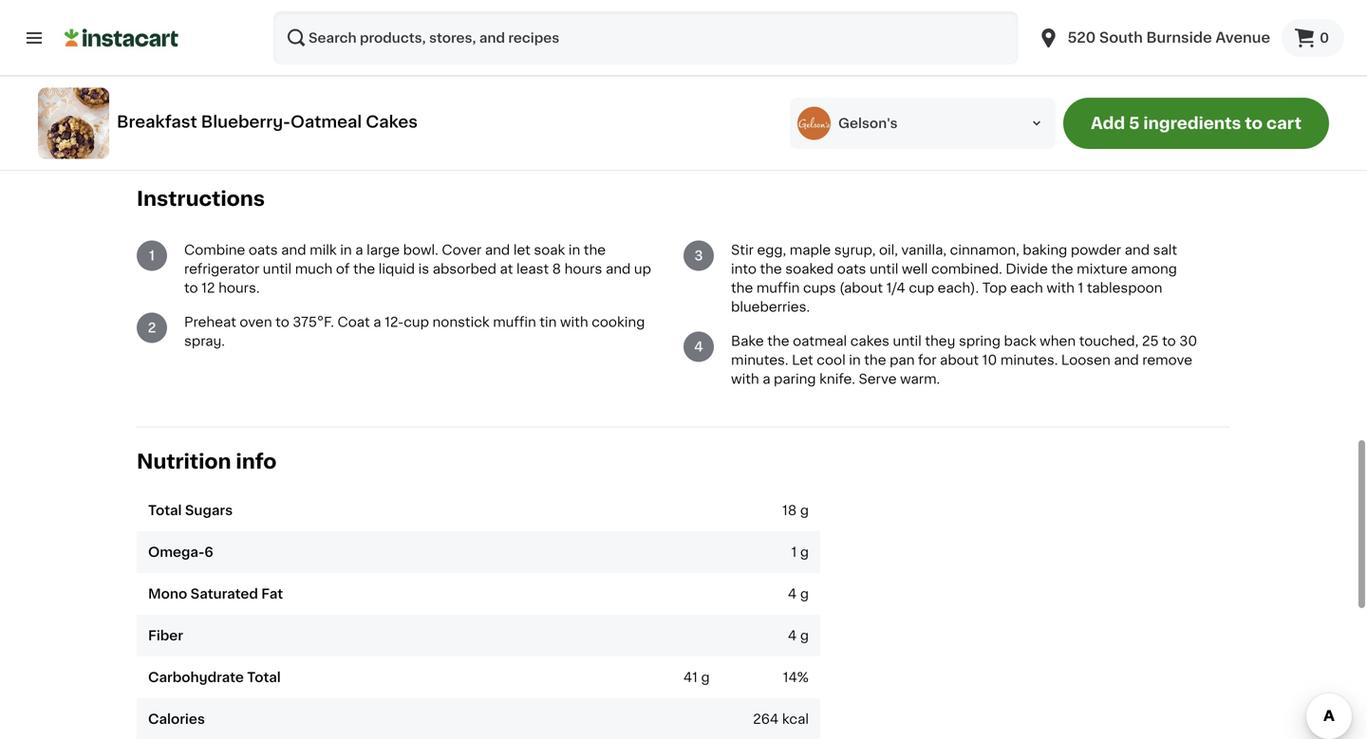 Task type: vqa. For each thing, say whether or not it's contained in the screenshot.
until in the Stir egg, maple syrup, oil, vanilla, cinnamon, baking powder and salt into the soaked oats until well combined. Divide the mixture among the muffin cups (about 1/4 cup each). Top each with 1 tablespoon blueberries.
yes



Task type: describe. For each thing, give the bounding box(es) containing it.
cover
[[442, 244, 482, 257]]

cakes
[[366, 114, 418, 130]]

1 horizontal spatial in
[[569, 244, 580, 257]]

0 vertical spatial is
[[951, 108, 960, 119]]

oats inside stir egg, maple syrup, oil, vanilla, cinnamon, baking powder and salt into the soaked oats until well combined. divide the mixture among the muffin cups (about 1/4 cup each). top each with 1 tablespoon blueberries.
[[837, 263, 866, 276]]

let
[[792, 354, 814, 367]]

30
[[1180, 335, 1198, 348]]

convenience
[[1055, 108, 1122, 119]]

cart
[[1267, 115, 1302, 132]]

touched,
[[1079, 335, 1139, 348]]

a for 12-
[[373, 316, 381, 329]]

muffin inside stir egg, maple syrup, oil, vanilla, cinnamon, baking powder and salt into the soaked oats until well combined. divide the mixture among the muffin cups (about 1/4 cup each). top each with 1 tablespoon blueberries.
[[757, 282, 800, 295]]

each).
[[938, 282, 979, 295]]

remove
[[1143, 354, 1193, 367]]

the right divide
[[1052, 263, 1074, 276]]

the right the of
[[353, 263, 375, 276]]

g for saturated
[[800, 588, 809, 601]]

cup inside stir egg, maple syrup, oil, vanilla, cinnamon, baking powder and salt into the soaked oats until well combined. divide the mixture among the muffin cups (about 1/4 cup each). top each with 1 tablespoon blueberries.
[[909, 282, 935, 295]]

omega-6
[[148, 546, 213, 559]]

g for 6
[[800, 546, 809, 559]]

milk
[[310, 244, 337, 257]]

information
[[855, 108, 915, 119]]

oatmeal
[[793, 335, 847, 348]]

18
[[782, 504, 797, 518]]

info
[[236, 452, 277, 472]]

%
[[797, 672, 809, 685]]

520 south burnside avenue button
[[1037, 11, 1271, 65]]

liquid
[[379, 263, 415, 276]]

10
[[983, 354, 997, 367]]

a for large
[[355, 244, 363, 257]]

frozen
[[358, 75, 400, 88]]

fresh
[[304, 75, 338, 88]]

that
[[371, 108, 393, 119]]

they inside 'bake the oatmeal cakes until they spring back when touched, 25 to 30 minutes. let cool in the pan for about 10 minutes. loosen and remove with a paring knife. serve warm.'
[[925, 335, 956, 348]]

the up hours
[[584, 244, 606, 257]]

cakes
[[851, 335, 890, 348]]

cups
[[803, 282, 836, 295]]

0 vertical spatial teaspoon
[[184, 18, 247, 31]]

baking inside 1 teaspoon ground cinnamon 1 teaspoon baking powder ¼ teaspoon salt ¾ cup blueberries, fresh or frozen
[[250, 37, 295, 50]]

a inside 'bake the oatmeal cakes until they spring back when touched, 25 to 30 minutes. let cool in the pan for about 10 minutes. loosen and remove with a paring knife. serve warm.'
[[763, 373, 771, 386]]

dietary
[[746, 108, 783, 119]]

ingredients
[[1144, 115, 1242, 132]]

375°f.
[[293, 316, 334, 329]]

cool
[[817, 354, 846, 367]]

oats inside combine oats and milk in a large bowl. cover and let soak in the refrigerator until much of the liquid is absorbed at least 8 hours and up to 12 hours.
[[249, 244, 278, 257]]

1 vertical spatial or
[[786, 108, 796, 119]]

1 minutes. from the left
[[731, 354, 789, 367]]

top
[[983, 282, 1007, 295]]

muffin inside preheat oven to 375°f. coat a 12-cup nonstick muffin tin with cooking spray.
[[493, 316, 536, 329]]

divide
[[1006, 263, 1048, 276]]

make
[[315, 108, 343, 119]]

please
[[137, 108, 172, 119]]

each
[[1011, 282, 1043, 295]]

2 minutes. from the left
[[1001, 354, 1058, 367]]

cup inside preheat oven to 375°f. coat a 12-cup nonstick muffin tin with cooking spray.
[[404, 316, 429, 329]]

instacart logo image
[[65, 27, 179, 49]]

bake the oatmeal cakes until they spring back when touched, 25 to 30 minutes. let cool in the pan for about 10 minutes. loosen and remove with a paring knife. serve warm.
[[731, 335, 1198, 386]]

absorbed
[[433, 263, 497, 276]]

oatmeal
[[291, 114, 362, 130]]

0 button
[[1282, 19, 1345, 57]]

sugars
[[185, 504, 233, 518]]

among
[[1131, 263, 1177, 276]]

g for sugars
[[800, 504, 809, 518]]

combined.
[[932, 263, 1003, 276]]

calories
[[148, 713, 205, 727]]

4 for fiber
[[788, 630, 797, 643]]

burnside
[[1147, 31, 1212, 45]]

oven
[[240, 316, 272, 329]]

520 south burnside avenue button
[[1026, 11, 1282, 65]]

for inside 'bake the oatmeal cakes until they spring back when touched, 25 to 30 minutes. let cool in the pan for about 10 minutes. loosen and remove with a paring knife. serve warm.'
[[918, 354, 937, 367]]

and up much
[[281, 244, 306, 257]]

to inside 'bake the oatmeal cakes until they spring back when touched, 25 to 30 minutes. let cool in the pan for about 10 minutes. loosen and remove with a paring knife. serve warm.'
[[1162, 335, 1176, 348]]

paring
[[774, 373, 816, 386]]

vanilla,
[[902, 244, 947, 257]]

at
[[500, 263, 513, 276]]

with inside preheat oven to 375°f. coat a 12-cup nonstick muffin tin with cooking spray.
[[560, 316, 588, 329]]

nutrition
[[137, 452, 231, 472]]

264 kcal
[[753, 713, 809, 727]]

¾
[[175, 75, 189, 88]]

packaging
[[610, 108, 665, 119]]

large
[[367, 244, 400, 257]]

add 5 ingredients to cart button
[[1064, 98, 1329, 149]]

fiber
[[148, 630, 183, 643]]

tablespoon
[[1087, 282, 1163, 295]]

powder inside 1 teaspoon ground cinnamon 1 teaspoon baking powder ¼ teaspoon salt ¾ cup blueberries, fresh or frozen
[[298, 37, 349, 50]]

the up serve
[[864, 354, 886, 367]]

soak
[[534, 244, 565, 257]]

until inside 'bake the oatmeal cakes until they spring back when touched, 25 to 30 minutes. let cool in the pan for about 10 minutes. loosen and remove with a paring knife. serve warm.'
[[893, 335, 922, 348]]

0
[[1320, 31, 1329, 45]]

cooking
[[592, 316, 645, 329]]

oil,
[[879, 244, 898, 257]]

hours.
[[219, 282, 260, 295]]

to left "make"
[[301, 108, 312, 119]]

fat
[[261, 588, 283, 601]]

suggested
[[211, 108, 267, 119]]

to inside button
[[1245, 115, 1263, 132]]

combine oats and milk in a large bowl. cover and let soak in the refrigerator until much of the liquid is absorbed at least 8 hours and up to 12 hours.
[[184, 244, 651, 295]]

to inside preheat oven to 375°f. coat a 12-cup nonstick muffin tin with cooking spray.
[[276, 316, 289, 329]]

much
[[295, 263, 333, 276]]

g for total
[[701, 672, 710, 685]]

ground
[[250, 18, 298, 31]]

add
[[1091, 115, 1126, 132]]

refrigerator
[[184, 263, 259, 276]]

please review suggested items to make sure that they match ingredients. consult product packaging to confirm any dietary or nutritional information which is provided here for convenience only.
[[137, 108, 1150, 119]]

sure
[[346, 108, 369, 119]]

the right bake
[[768, 335, 790, 348]]

omega-
[[148, 546, 204, 559]]

0 horizontal spatial total
[[148, 504, 182, 518]]

1 g
[[792, 546, 809, 559]]

breakfast
[[117, 114, 197, 130]]

4 g for mono saturated fat
[[788, 588, 809, 601]]



Task type: locate. For each thing, give the bounding box(es) containing it.
0 vertical spatial 4
[[694, 341, 704, 354]]

0 vertical spatial total
[[148, 504, 182, 518]]

1 vertical spatial with
[[560, 316, 588, 329]]

to left 12
[[184, 282, 198, 295]]

0 horizontal spatial muffin
[[493, 316, 536, 329]]

and left up
[[606, 263, 631, 276]]

gelson's
[[839, 117, 898, 130]]

4 up 14
[[788, 630, 797, 643]]

1 for 1 g
[[792, 546, 797, 559]]

stir egg, maple syrup, oil, vanilla, cinnamon, baking powder and salt into the soaked oats until well combined. divide the mixture among the muffin cups (about 1/4 cup each). top each with 1 tablespoon blueberries.
[[731, 244, 1178, 314]]

baking up divide
[[1023, 244, 1068, 257]]

blueberries,
[[221, 75, 300, 88]]

4 left bake
[[694, 341, 704, 354]]

until down the oil,
[[870, 263, 899, 276]]

4 for mono saturated fat
[[788, 588, 797, 601]]

with inside stir egg, maple syrup, oil, vanilla, cinnamon, baking powder and salt into the soaked oats until well combined. divide the mixture among the muffin cups (about 1/4 cup each). top each with 1 tablespoon blueberries.
[[1047, 282, 1075, 295]]

2 horizontal spatial with
[[1047, 282, 1075, 295]]

minutes.
[[731, 354, 789, 367], [1001, 354, 1058, 367]]

0 horizontal spatial oats
[[249, 244, 278, 257]]

1 horizontal spatial oats
[[837, 263, 866, 276]]

or left gelson's icon
[[786, 108, 796, 119]]

1 teaspoon ground cinnamon 1 teaspoon baking powder ¼ teaspoon salt ¾ cup blueberries, fresh or frozen
[[175, 18, 400, 88]]

Search field
[[273, 11, 1018, 65]]

4 down 1 g
[[788, 588, 797, 601]]

cinnamon,
[[950, 244, 1020, 257]]

the down into
[[731, 282, 753, 295]]

2 vertical spatial 4
[[788, 630, 797, 643]]

0 horizontal spatial they
[[395, 108, 419, 119]]

1 horizontal spatial baking
[[1023, 244, 1068, 257]]

knife.
[[820, 373, 856, 386]]

(about
[[840, 282, 883, 295]]

1 horizontal spatial minutes.
[[1001, 354, 1058, 367]]

1 vertical spatial oats
[[837, 263, 866, 276]]

muffin up blueberries. on the top of the page
[[757, 282, 800, 295]]

a
[[355, 244, 363, 257], [373, 316, 381, 329], [763, 373, 771, 386]]

0 horizontal spatial or
[[341, 75, 355, 88]]

1 horizontal spatial total
[[247, 672, 281, 685]]

powder
[[298, 37, 349, 50], [1071, 244, 1122, 257]]

powder up mixture
[[1071, 244, 1122, 257]]

blueberries.
[[731, 301, 810, 314]]

soaked
[[786, 263, 834, 276]]

g down 1 g
[[800, 588, 809, 601]]

baking down ground
[[250, 37, 295, 50]]

1 horizontal spatial cup
[[404, 316, 429, 329]]

0 vertical spatial for
[[1038, 108, 1052, 119]]

syrup,
[[835, 244, 876, 257]]

in
[[340, 244, 352, 257], [569, 244, 580, 257], [849, 354, 861, 367]]

a left large
[[355, 244, 363, 257]]

264
[[753, 713, 779, 727]]

0 horizontal spatial salt
[[258, 56, 282, 69]]

25
[[1142, 335, 1159, 348]]

cup right ¾
[[192, 75, 218, 88]]

coat
[[338, 316, 370, 329]]

the down egg,
[[760, 263, 782, 276]]

until left much
[[263, 263, 292, 276]]

loosen
[[1062, 354, 1111, 367]]

and down touched,
[[1114, 354, 1139, 367]]

with right tin
[[560, 316, 588, 329]]

cup down well
[[909, 282, 935, 295]]

they up about
[[925, 335, 956, 348]]

and inside stir egg, maple syrup, oil, vanilla, cinnamon, baking powder and salt into the soaked oats until well combined. divide the mixture among the muffin cups (about 1/4 cup each). top each with 1 tablespoon blueberries.
[[1125, 244, 1150, 257]]

1 vertical spatial teaspoon
[[184, 37, 247, 50]]

1 vertical spatial total
[[247, 672, 281, 685]]

520
[[1068, 31, 1096, 45]]

0 horizontal spatial baking
[[250, 37, 295, 50]]

any
[[724, 108, 743, 119]]

g
[[800, 504, 809, 518], [800, 546, 809, 559], [800, 588, 809, 601], [800, 630, 809, 643], [701, 672, 710, 685]]

kcal
[[782, 713, 809, 727]]

gelson's image
[[798, 107, 831, 140]]

pan
[[890, 354, 915, 367]]

oats up hours.
[[249, 244, 278, 257]]

total sugars
[[148, 504, 233, 518]]

2 vertical spatial a
[[763, 373, 771, 386]]

cup left nonstick
[[404, 316, 429, 329]]

nutrition info
[[137, 452, 277, 472]]

with right each
[[1047, 282, 1075, 295]]

salt inside 1 teaspoon ground cinnamon 1 teaspoon baking powder ¼ teaspoon salt ¾ cup blueberries, fresh or frozen
[[258, 56, 282, 69]]

0 vertical spatial oats
[[249, 244, 278, 257]]

1 horizontal spatial a
[[373, 316, 381, 329]]

3
[[695, 249, 703, 263]]

to left confirm
[[667, 108, 678, 119]]

1 inside stir egg, maple syrup, oil, vanilla, cinnamon, baking powder and salt into the soaked oats until well combined. divide the mixture among the muffin cups (about 1/4 cup each). top each with 1 tablespoon blueberries.
[[1078, 282, 1084, 295]]

0 horizontal spatial for
[[918, 354, 937, 367]]

with down bake
[[731, 373, 759, 386]]

salt up among
[[1153, 244, 1178, 257]]

until inside combine oats and milk in a large bowl. cover and let soak in the refrigerator until much of the liquid is absorbed at least 8 hours and up to 12 hours.
[[263, 263, 292, 276]]

preheat oven to 375°f. coat a 12-cup nonstick muffin tin with cooking spray.
[[184, 316, 645, 348]]

2 vertical spatial with
[[731, 373, 759, 386]]

1 horizontal spatial or
[[786, 108, 796, 119]]

1 vertical spatial salt
[[1153, 244, 1178, 257]]

with inside 'bake the oatmeal cakes until they spring back when touched, 25 to 30 minutes. let cool in the pan for about 10 minutes. loosen and remove with a paring knife. serve warm.'
[[731, 373, 759, 386]]

until inside stir egg, maple syrup, oil, vanilla, cinnamon, baking powder and salt into the soaked oats until well combined. divide the mixture among the muffin cups (about 1/4 cup each). top each with 1 tablespoon blueberries.
[[870, 263, 899, 276]]

cup inside 1 teaspoon ground cinnamon 1 teaspoon baking powder ¼ teaspoon salt ¾ cup blueberries, fresh or frozen
[[192, 75, 218, 88]]

salt inside stir egg, maple syrup, oil, vanilla, cinnamon, baking powder and salt into the soaked oats until well combined. divide the mixture among the muffin cups (about 1/4 cup each). top each with 1 tablespoon blueberries.
[[1153, 244, 1178, 257]]

to right the oven
[[276, 316, 289, 329]]

0 vertical spatial they
[[395, 108, 419, 119]]

12-
[[385, 316, 404, 329]]

1 horizontal spatial powder
[[1071, 244, 1122, 257]]

powder inside stir egg, maple syrup, oil, vanilla, cinnamon, baking powder and salt into the soaked oats until well combined. divide the mixture among the muffin cups (about 1/4 cup each). top each with 1 tablespoon blueberries.
[[1071, 244, 1122, 257]]

well
[[902, 263, 928, 276]]

mixture
[[1077, 263, 1128, 276]]

to inside combine oats and milk in a large bowl. cover and let soak in the refrigerator until much of the liquid is absorbed at least 8 hours and up to 12 hours.
[[184, 282, 198, 295]]

a inside combine oats and milk in a large bowl. cover and let soak in the refrigerator until much of the liquid is absorbed at least 8 hours and up to 12 hours.
[[355, 244, 363, 257]]

is inside combine oats and milk in a large bowl. cover and let soak in the refrigerator until much of the liquid is absorbed at least 8 hours and up to 12 hours.
[[418, 263, 429, 276]]

of
[[336, 263, 350, 276]]

blueberry-
[[201, 114, 291, 130]]

0 horizontal spatial a
[[355, 244, 363, 257]]

in right cool
[[849, 354, 861, 367]]

0 horizontal spatial powder
[[298, 37, 349, 50]]

1 for 1 teaspoon ground cinnamon 1 teaspoon baking powder ¼ teaspoon salt ¾ cup blueberries, fresh or frozen
[[175, 18, 180, 31]]

when
[[1040, 335, 1076, 348]]

0 horizontal spatial with
[[560, 316, 588, 329]]

a left the paring
[[763, 373, 771, 386]]

4 g up 14 %
[[788, 630, 809, 643]]

1 horizontal spatial is
[[951, 108, 960, 119]]

None search field
[[273, 11, 1018, 65]]

salt for and
[[1153, 244, 1178, 257]]

bake
[[731, 335, 764, 348]]

or inside 1 teaspoon ground cinnamon 1 teaspoon baking powder ¼ teaspoon salt ¾ cup blueberries, fresh or frozen
[[341, 75, 355, 88]]

1 horizontal spatial with
[[731, 373, 759, 386]]

consult
[[522, 108, 563, 119]]

1 4 g from the top
[[788, 588, 809, 601]]

1 vertical spatial cup
[[909, 282, 935, 295]]

2 vertical spatial cup
[[404, 316, 429, 329]]

for right the here
[[1038, 108, 1052, 119]]

only.
[[1125, 108, 1150, 119]]

4 g for fiber
[[788, 630, 809, 643]]

a left the "12-" at the top of the page
[[373, 316, 381, 329]]

for up 'warm.'
[[918, 354, 937, 367]]

mono
[[148, 588, 187, 601]]

520 south burnside avenue
[[1068, 31, 1271, 45]]

to left cart
[[1245, 115, 1263, 132]]

0 vertical spatial a
[[355, 244, 363, 257]]

1 vertical spatial is
[[418, 263, 429, 276]]

ingredients.
[[458, 108, 520, 119]]

0 vertical spatial salt
[[258, 56, 282, 69]]

in up hours
[[569, 244, 580, 257]]

is right the which
[[951, 108, 960, 119]]

hours
[[565, 263, 602, 276]]

to right 25
[[1162, 335, 1176, 348]]

warm.
[[900, 373, 940, 386]]

items
[[270, 108, 299, 119]]

preheat
[[184, 316, 236, 329]]

1 vertical spatial 4 g
[[788, 630, 809, 643]]

here
[[1011, 108, 1035, 119]]

0 vertical spatial baking
[[250, 37, 295, 50]]

muffin left tin
[[493, 316, 536, 329]]

0 vertical spatial powder
[[298, 37, 349, 50]]

nutritional
[[799, 108, 852, 119]]

0 vertical spatial 4 g
[[788, 588, 809, 601]]

back
[[1004, 335, 1037, 348]]

1 for 1
[[149, 249, 155, 263]]

4 g down 1 g
[[788, 588, 809, 601]]

0 vertical spatial cup
[[192, 75, 218, 88]]

which
[[917, 108, 949, 119]]

1 vertical spatial 4
[[788, 588, 797, 601]]

in inside 'bake the oatmeal cakes until they spring back when touched, 25 to 30 minutes. let cool in the pan for about 10 minutes. loosen and remove with a paring knife. serve warm.'
[[849, 354, 861, 367]]

egg,
[[757, 244, 786, 257]]

¼
[[175, 56, 188, 69]]

2 horizontal spatial cup
[[909, 282, 935, 295]]

muffin
[[757, 282, 800, 295], [493, 316, 536, 329]]

2 4 g from the top
[[788, 630, 809, 643]]

1 vertical spatial muffin
[[493, 316, 536, 329]]

they right that
[[395, 108, 419, 119]]

minutes. down back
[[1001, 354, 1058, 367]]

0 vertical spatial muffin
[[757, 282, 800, 295]]

41
[[684, 672, 698, 685]]

0 horizontal spatial in
[[340, 244, 352, 257]]

they
[[395, 108, 419, 119], [925, 335, 956, 348]]

2 horizontal spatial in
[[849, 354, 861, 367]]

is down bowl.
[[418, 263, 429, 276]]

carbohydrate total
[[148, 672, 281, 685]]

spring
[[959, 335, 1001, 348]]

0 vertical spatial or
[[341, 75, 355, 88]]

bowl.
[[403, 244, 439, 257]]

2 vertical spatial teaspoon
[[192, 56, 255, 69]]

about
[[940, 354, 979, 367]]

up
[[634, 263, 651, 276]]

and up at
[[485, 244, 510, 257]]

south
[[1100, 31, 1143, 45]]

instructions
[[137, 189, 265, 209]]

until up pan
[[893, 335, 922, 348]]

or right fresh
[[341, 75, 355, 88]]

g down 18 g
[[800, 546, 809, 559]]

oats down the syrup,
[[837, 263, 866, 276]]

in up the of
[[340, 244, 352, 257]]

a inside preheat oven to 375°f. coat a 12-cup nonstick muffin tin with cooking spray.
[[373, 316, 381, 329]]

product
[[566, 108, 608, 119]]

1 vertical spatial a
[[373, 316, 381, 329]]

g right 18
[[800, 504, 809, 518]]

12
[[201, 282, 215, 295]]

maple
[[790, 244, 831, 257]]

2
[[148, 322, 156, 335]]

1 horizontal spatial for
[[1038, 108, 1052, 119]]

carbohydrate
[[148, 672, 244, 685]]

1 horizontal spatial they
[[925, 335, 956, 348]]

0 horizontal spatial minutes.
[[731, 354, 789, 367]]

least
[[517, 263, 549, 276]]

cup
[[192, 75, 218, 88], [909, 282, 935, 295], [404, 316, 429, 329]]

total up omega-
[[148, 504, 182, 518]]

or
[[341, 75, 355, 88], [786, 108, 796, 119]]

g right 41
[[701, 672, 710, 685]]

salt up "blueberries," on the left of the page
[[258, 56, 282, 69]]

let
[[514, 244, 531, 257]]

18 g
[[782, 504, 809, 518]]

1 horizontal spatial salt
[[1153, 244, 1178, 257]]

and inside 'bake the oatmeal cakes until they spring back when touched, 25 to 30 minutes. let cool in the pan for about 10 minutes. loosen and remove with a paring knife. serve warm.'
[[1114, 354, 1139, 367]]

0 horizontal spatial is
[[418, 263, 429, 276]]

tin
[[540, 316, 557, 329]]

powder down cinnamon on the top of the page
[[298, 37, 349, 50]]

minutes. down bake
[[731, 354, 789, 367]]

baking inside stir egg, maple syrup, oil, vanilla, cinnamon, baking powder and salt into the soaked oats until well combined. divide the mixture among the muffin cups (about 1/4 cup each). top each with 1 tablespoon blueberries.
[[1023, 244, 1068, 257]]

0 vertical spatial with
[[1047, 282, 1075, 295]]

total right the carbohydrate
[[247, 672, 281, 685]]

gelson's button
[[790, 98, 1056, 149]]

salt for teaspoon
[[258, 56, 282, 69]]

mono saturated fat
[[148, 588, 283, 601]]

provided
[[962, 108, 1009, 119]]

1 horizontal spatial muffin
[[757, 282, 800, 295]]

8
[[552, 263, 561, 276]]

2 horizontal spatial a
[[763, 373, 771, 386]]

until for well
[[870, 263, 899, 276]]

until
[[263, 263, 292, 276], [870, 263, 899, 276], [893, 335, 922, 348]]

oats
[[249, 244, 278, 257], [837, 263, 866, 276]]

until for much
[[263, 263, 292, 276]]

1 vertical spatial baking
[[1023, 244, 1068, 257]]

1 vertical spatial they
[[925, 335, 956, 348]]

g up '%'
[[800, 630, 809, 643]]

0 horizontal spatial cup
[[192, 75, 218, 88]]

and up among
[[1125, 244, 1150, 257]]

1 vertical spatial for
[[918, 354, 937, 367]]

1 vertical spatial powder
[[1071, 244, 1122, 257]]



